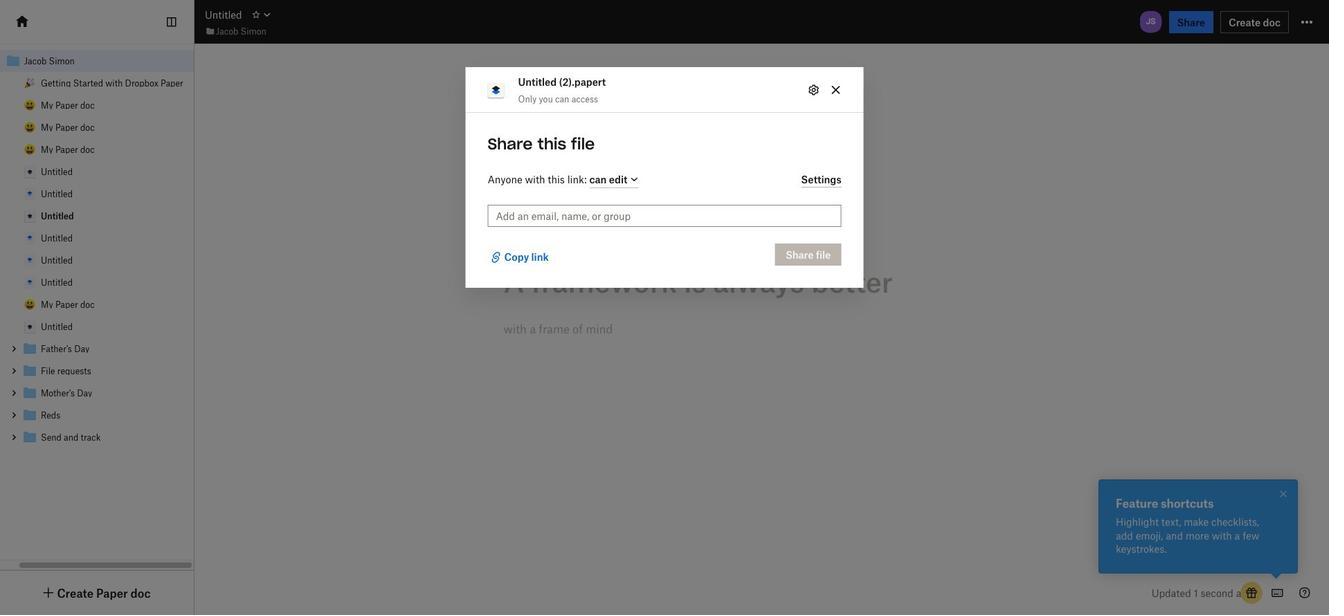 Task type: locate. For each thing, give the bounding box(es) containing it.
4 template content image from the top
[[21, 252, 38, 269]]

1 list item from the top
[[0, 50, 194, 449]]

template content image
[[5, 53, 21, 69], [21, 230, 38, 246], [21, 274, 38, 291]]

grinning face with big eyes image
[[24, 100, 35, 111], [24, 144, 35, 155], [24, 299, 35, 310]]

0 vertical spatial grinning face with big eyes image
[[24, 100, 35, 111]]

heading
[[504, 264, 1019, 297]]

2 template content image from the top
[[21, 186, 38, 202]]

2 list item from the top
[[0, 338, 194, 360]]

3 template content image from the top
[[21, 208, 38, 224]]

2 vertical spatial grinning face with big eyes image
[[24, 299, 35, 310]]

0 vertical spatial template content image
[[5, 53, 21, 69]]

overlay image
[[1275, 486, 1292, 503]]

1 vertical spatial template content image
[[21, 230, 38, 246]]

3 grinning face with big eyes image from the top
[[24, 299, 35, 310]]

close image
[[1275, 486, 1292, 503]]

list item
[[0, 50, 194, 449], [0, 338, 194, 360], [0, 360, 194, 382], [0, 382, 194, 404], [0, 404, 194, 426], [0, 426, 194, 449]]

Add an email, name, or group text field
[[496, 208, 833, 224]]

grinning face with big eyes image
[[24, 122, 35, 133]]

4 list item from the top
[[0, 382, 194, 404]]

5 list item from the top
[[0, 404, 194, 426]]

list
[[0, 72, 194, 449]]

1 vertical spatial grinning face with big eyes image
[[24, 144, 35, 155]]

3 list item from the top
[[0, 360, 194, 382]]

1 grinning face with big eyes image from the top
[[24, 100, 35, 111]]

template content image
[[21, 163, 38, 180], [21, 186, 38, 202], [21, 208, 38, 224], [21, 252, 38, 269], [21, 318, 38, 335]]

1 template content image from the top
[[21, 163, 38, 180]]

dialog
[[466, 67, 864, 288]]



Task type: vqa. For each thing, say whether or not it's contained in the screenshot.
the rightmost Deleted files
no



Task type: describe. For each thing, give the bounding box(es) containing it.
party popper image
[[24, 78, 35, 89]]

6 list item from the top
[[0, 426, 194, 449]]

2 vertical spatial template content image
[[21, 274, 38, 291]]

5 template content image from the top
[[21, 318, 38, 335]]

2 grinning face with big eyes image from the top
[[24, 144, 35, 155]]

close folder image
[[0, 56, 2, 66]]



